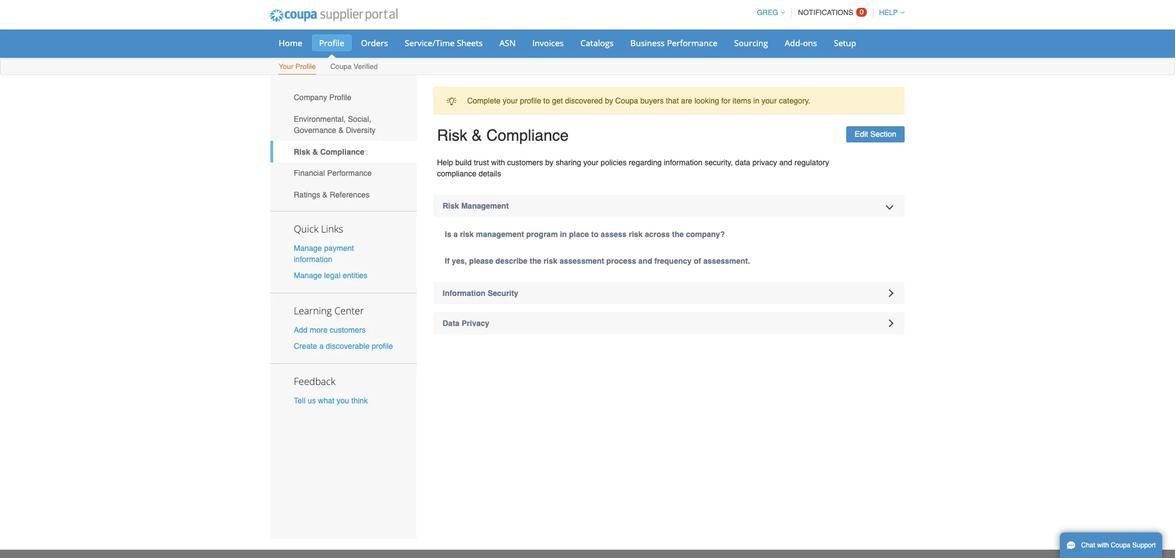 Task type: vqa. For each thing, say whether or not it's contained in the screenshot.
PERMISSION
no



Task type: locate. For each thing, give the bounding box(es) containing it.
1 vertical spatial in
[[560, 230, 567, 239]]

customers left sharing
[[507, 158, 543, 167]]

help right '0'
[[879, 8, 898, 17]]

2 manage from the top
[[294, 271, 322, 280]]

the right across
[[672, 230, 684, 239]]

items
[[733, 96, 752, 105]]

1 horizontal spatial performance
[[667, 37, 718, 48]]

0 horizontal spatial risk
[[460, 230, 474, 239]]

environmental, social, governance & diversity link
[[271, 108, 417, 141]]

to left get
[[544, 96, 550, 105]]

1 horizontal spatial coupa
[[616, 96, 638, 105]]

0 horizontal spatial the
[[530, 257, 542, 266]]

in left place
[[560, 230, 567, 239]]

&
[[339, 126, 344, 135], [472, 127, 482, 144], [313, 147, 318, 156], [322, 190, 328, 199]]

policies
[[601, 158, 627, 167]]

invoices link
[[525, 35, 571, 51]]

your left category. in the top of the page
[[762, 96, 777, 105]]

performance right business
[[667, 37, 718, 48]]

performance for financial performance
[[327, 169, 372, 178]]

1 vertical spatial the
[[530, 257, 542, 266]]

0 vertical spatial risk & compliance
[[437, 127, 569, 144]]

0 horizontal spatial to
[[544, 96, 550, 105]]

profile
[[520, 96, 541, 105], [372, 342, 393, 351]]

0 horizontal spatial by
[[546, 158, 554, 167]]

performance up 'references'
[[327, 169, 372, 178]]

manage for manage payment information
[[294, 244, 322, 252]]

information left security,
[[664, 158, 703, 167]]

1 horizontal spatial risk & compliance
[[437, 127, 569, 144]]

2 horizontal spatial your
[[762, 96, 777, 105]]

by right 'discovered'
[[605, 96, 613, 105]]

compliance up financial performance link
[[320, 147, 364, 156]]

risk management heading
[[433, 195, 905, 217]]

management
[[476, 230, 524, 239]]

1 horizontal spatial information
[[664, 158, 703, 167]]

help up 'compliance'
[[437, 158, 453, 167]]

ratings
[[294, 190, 320, 199]]

business performance
[[631, 37, 718, 48]]

create a discoverable profile
[[294, 342, 393, 351]]

2 vertical spatial profile
[[329, 93, 352, 102]]

to right place
[[591, 230, 599, 239]]

regulatory
[[795, 158, 830, 167]]

2 vertical spatial coupa
[[1111, 542, 1131, 549]]

profile for your profile
[[296, 62, 316, 71]]

1 horizontal spatial profile
[[520, 96, 541, 105]]

company profile link
[[271, 87, 417, 108]]

a right create on the left bottom of the page
[[319, 342, 324, 351]]

risk left across
[[629, 230, 643, 239]]

1 vertical spatial with
[[1098, 542, 1110, 549]]

business performance link
[[623, 35, 725, 51]]

customers up discoverable
[[330, 326, 366, 334]]

information up manage legal entities link
[[294, 255, 332, 264]]

information
[[443, 289, 486, 298]]

the right describe at the left top of page
[[530, 257, 542, 266]]

1 vertical spatial by
[[546, 158, 554, 167]]

profile right your
[[296, 62, 316, 71]]

setup link
[[827, 35, 864, 51]]

manage left legal
[[294, 271, 322, 280]]

compliance down get
[[487, 127, 569, 144]]

2 horizontal spatial risk
[[629, 230, 643, 239]]

place
[[569, 230, 589, 239]]

1 vertical spatial help
[[437, 158, 453, 167]]

2 vertical spatial risk
[[443, 201, 459, 210]]

with inside help build trust with customers by sharing your policies regarding information security, data privacy and regulatory compliance details
[[491, 158, 505, 167]]

tell us what you think
[[294, 396, 368, 405]]

a for create
[[319, 342, 324, 351]]

& inside risk & compliance link
[[313, 147, 318, 156]]

help
[[879, 8, 898, 17], [437, 158, 453, 167]]

0 vertical spatial a
[[454, 230, 458, 239]]

add-ons link
[[778, 35, 825, 51]]

with
[[491, 158, 505, 167], [1098, 542, 1110, 549]]

1 vertical spatial manage
[[294, 271, 322, 280]]

sheets
[[457, 37, 483, 48]]

manage down quick
[[294, 244, 322, 252]]

1 vertical spatial a
[[319, 342, 324, 351]]

0 vertical spatial information
[[664, 158, 703, 167]]

1 horizontal spatial by
[[605, 96, 613, 105]]

1 vertical spatial information
[[294, 255, 332, 264]]

and right privacy
[[780, 158, 793, 167]]

0 vertical spatial and
[[780, 158, 793, 167]]

1 horizontal spatial your
[[584, 158, 599, 167]]

0 vertical spatial compliance
[[487, 127, 569, 144]]

1 vertical spatial profile
[[296, 62, 316, 71]]

0 vertical spatial help
[[879, 8, 898, 17]]

manage payment information
[[294, 244, 354, 264]]

risk
[[460, 230, 474, 239], [629, 230, 643, 239], [544, 257, 558, 266]]

please
[[469, 257, 494, 266]]

privacy
[[462, 319, 490, 328]]

customers
[[507, 158, 543, 167], [330, 326, 366, 334]]

category.
[[779, 96, 811, 105]]

coupa left verified
[[330, 62, 352, 71]]

links
[[321, 222, 343, 235]]

risk inside risk & compliance link
[[294, 147, 310, 156]]

risk management button
[[433, 195, 905, 217]]

manage for manage legal entities
[[294, 271, 322, 280]]

1 vertical spatial compliance
[[320, 147, 364, 156]]

1 manage from the top
[[294, 244, 322, 252]]

1 horizontal spatial and
[[780, 158, 793, 167]]

0 horizontal spatial profile
[[372, 342, 393, 351]]

in right items
[[754, 96, 760, 105]]

with up details
[[491, 158, 505, 167]]

help build trust with customers by sharing your policies regarding information security, data privacy and regulatory compliance details
[[437, 158, 830, 178]]

0 horizontal spatial performance
[[327, 169, 372, 178]]

& down governance
[[313, 147, 318, 156]]

payment
[[324, 244, 354, 252]]

legal
[[324, 271, 341, 280]]

information security button
[[433, 282, 905, 304]]

with right 'chat'
[[1098, 542, 1110, 549]]

1 horizontal spatial compliance
[[487, 127, 569, 144]]

1 vertical spatial and
[[639, 257, 653, 266]]

notifications 0
[[798, 8, 864, 17]]

risk down program
[[544, 257, 558, 266]]

& right ratings
[[322, 190, 328, 199]]

edit section
[[855, 130, 897, 139]]

describe
[[496, 257, 528, 266]]

in inside the complete your profile to get discovered by coupa buyers that are looking for items in your category. alert
[[754, 96, 760, 105]]

quick links
[[294, 222, 343, 235]]

your right sharing
[[584, 158, 599, 167]]

by inside help build trust with customers by sharing your policies regarding information security, data privacy and regulatory compliance details
[[546, 158, 554, 167]]

0 vertical spatial customers
[[507, 158, 543, 167]]

0 horizontal spatial information
[[294, 255, 332, 264]]

service/time sheets
[[405, 37, 483, 48]]

& inside environmental, social, governance & diversity
[[339, 126, 344, 135]]

financial performance link
[[271, 163, 417, 184]]

navigation
[[752, 2, 905, 23]]

0 vertical spatial risk
[[437, 127, 468, 144]]

business
[[631, 37, 665, 48]]

is
[[445, 230, 452, 239]]

& left diversity
[[339, 126, 344, 135]]

1 horizontal spatial to
[[591, 230, 599, 239]]

0 vertical spatial performance
[[667, 37, 718, 48]]

navigation containing notifications 0
[[752, 2, 905, 23]]

coupa inside the complete your profile to get discovered by coupa buyers that are looking for items in your category. alert
[[616, 96, 638, 105]]

add-
[[785, 37, 803, 48]]

0 horizontal spatial your
[[503, 96, 518, 105]]

2 horizontal spatial coupa
[[1111, 542, 1131, 549]]

profile left get
[[520, 96, 541, 105]]

0 horizontal spatial help
[[437, 158, 453, 167]]

1 horizontal spatial in
[[754, 96, 760, 105]]

and
[[780, 158, 793, 167], [639, 257, 653, 266]]

information security heading
[[433, 282, 905, 304]]

profile right discoverable
[[372, 342, 393, 351]]

1 vertical spatial coupa
[[616, 96, 638, 105]]

compliance
[[487, 127, 569, 144], [320, 147, 364, 156]]

risk & compliance up trust
[[437, 127, 569, 144]]

risk & compliance link
[[271, 141, 417, 163]]

chat with coupa support button
[[1060, 533, 1163, 558]]

manage payment information link
[[294, 244, 354, 264]]

coupa left buyers
[[616, 96, 638, 105]]

your right complete
[[503, 96, 518, 105]]

sharing
[[556, 158, 581, 167]]

1 horizontal spatial with
[[1098, 542, 1110, 549]]

center
[[335, 304, 364, 317]]

frequency
[[655, 257, 692, 266]]

risk up build
[[437, 127, 468, 144]]

your profile link
[[278, 60, 317, 75]]

0 vertical spatial coupa
[[330, 62, 352, 71]]

tell
[[294, 396, 306, 405]]

risk up the is
[[443, 201, 459, 210]]

1 horizontal spatial help
[[879, 8, 898, 17]]

asn
[[500, 37, 516, 48]]

risk management
[[443, 201, 509, 210]]

0 vertical spatial the
[[672, 230, 684, 239]]

and right process
[[639, 257, 653, 266]]

profile up environmental, social, governance & diversity link
[[329, 93, 352, 102]]

0 vertical spatial to
[[544, 96, 550, 105]]

help inside help build trust with customers by sharing your policies regarding information security, data privacy and regulatory compliance details
[[437, 158, 453, 167]]

0 horizontal spatial risk & compliance
[[294, 147, 364, 156]]

1 horizontal spatial customers
[[507, 158, 543, 167]]

0 vertical spatial manage
[[294, 244, 322, 252]]

0 vertical spatial profile
[[520, 96, 541, 105]]

1 vertical spatial risk & compliance
[[294, 147, 364, 156]]

risk up financial
[[294, 147, 310, 156]]

1 vertical spatial risk
[[294, 147, 310, 156]]

0 horizontal spatial with
[[491, 158, 505, 167]]

coupa left 'support'
[[1111, 542, 1131, 549]]

1 vertical spatial performance
[[327, 169, 372, 178]]

information security
[[443, 289, 519, 298]]

entities
[[343, 271, 368, 280]]

1 horizontal spatial a
[[454, 230, 458, 239]]

0 vertical spatial in
[[754, 96, 760, 105]]

manage
[[294, 244, 322, 252], [294, 271, 322, 280]]

0 vertical spatial by
[[605, 96, 613, 105]]

0 horizontal spatial in
[[560, 230, 567, 239]]

risk right the is
[[460, 230, 474, 239]]

edit section link
[[847, 127, 905, 142]]

build
[[455, 158, 472, 167]]

risk & compliance up the financial performance
[[294, 147, 364, 156]]

risk inside the "risk management" dropdown button
[[443, 201, 459, 210]]

profile link
[[312, 35, 352, 51]]

manage inside manage payment information
[[294, 244, 322, 252]]

0 horizontal spatial a
[[319, 342, 324, 351]]

1 vertical spatial customers
[[330, 326, 366, 334]]

a right the is
[[454, 230, 458, 239]]

learning
[[294, 304, 332, 317]]

ratings & references
[[294, 190, 370, 199]]

help inside navigation
[[879, 8, 898, 17]]

profile down coupa supplier portal image
[[319, 37, 344, 48]]

1 vertical spatial profile
[[372, 342, 393, 351]]

notifications
[[798, 8, 854, 17]]

0 horizontal spatial coupa
[[330, 62, 352, 71]]

by left sharing
[[546, 158, 554, 167]]

0 vertical spatial with
[[491, 158, 505, 167]]

information
[[664, 158, 703, 167], [294, 255, 332, 264]]

information inside manage payment information
[[294, 255, 332, 264]]



Task type: describe. For each thing, give the bounding box(es) containing it.
service/time
[[405, 37, 455, 48]]

environmental,
[[294, 115, 346, 124]]

0 horizontal spatial compliance
[[320, 147, 364, 156]]

us
[[308, 396, 316, 405]]

create a discoverable profile link
[[294, 342, 393, 351]]

ons
[[803, 37, 818, 48]]

discoverable
[[326, 342, 370, 351]]

profile for company profile
[[329, 93, 352, 102]]

sourcing
[[735, 37, 768, 48]]

1 horizontal spatial risk
[[544, 257, 558, 266]]

program
[[526, 230, 558, 239]]

information inside help build trust with customers by sharing your policies regarding information security, data privacy and regulatory compliance details
[[664, 158, 703, 167]]

customers inside help build trust with customers by sharing your policies regarding information security, data privacy and regulatory compliance details
[[507, 158, 543, 167]]

get
[[552, 96, 563, 105]]

security,
[[705, 158, 733, 167]]

diversity
[[346, 126, 376, 135]]

your
[[279, 62, 293, 71]]

& inside ratings & references link
[[322, 190, 328, 199]]

if yes, please describe the risk assessment process and frequency of assessment.
[[445, 257, 750, 266]]

0 vertical spatial profile
[[319, 37, 344, 48]]

add more customers
[[294, 326, 366, 334]]

assess
[[601, 230, 627, 239]]

a for is
[[454, 230, 458, 239]]

complete your profile to get discovered by coupa buyers that are looking for items in your category.
[[467, 96, 811, 105]]

data privacy button
[[433, 312, 905, 335]]

data privacy heading
[[433, 312, 905, 335]]

social,
[[348, 115, 371, 124]]

coupa inside chat with coupa support button
[[1111, 542, 1131, 549]]

for
[[722, 96, 731, 105]]

and inside help build trust with customers by sharing your policies regarding information security, data privacy and regulatory compliance details
[[780, 158, 793, 167]]

sourcing link
[[727, 35, 776, 51]]

home link
[[272, 35, 310, 51]]

feedback
[[294, 375, 336, 388]]

data privacy
[[443, 319, 490, 328]]

asn link
[[492, 35, 523, 51]]

with inside chat with coupa support button
[[1098, 542, 1110, 549]]

performance for business performance
[[667, 37, 718, 48]]

coupa supplier portal image
[[262, 2, 406, 30]]

that
[[666, 96, 679, 105]]

your inside help build trust with customers by sharing your policies regarding information security, data privacy and regulatory compliance details
[[584, 158, 599, 167]]

complete
[[467, 96, 501, 105]]

trust
[[474, 158, 489, 167]]

references
[[330, 190, 370, 199]]

data
[[736, 158, 751, 167]]

help for help build trust with customers by sharing your policies regarding information security, data privacy and regulatory compliance details
[[437, 158, 453, 167]]

yes,
[[452, 257, 467, 266]]

profile inside alert
[[520, 96, 541, 105]]

manage legal entities
[[294, 271, 368, 280]]

coupa verified
[[330, 62, 378, 71]]

financial
[[294, 169, 325, 178]]

company
[[294, 93, 327, 102]]

& up trust
[[472, 127, 482, 144]]

buyers
[[641, 96, 664, 105]]

catalogs
[[581, 37, 614, 48]]

0 horizontal spatial and
[[639, 257, 653, 266]]

section
[[871, 130, 897, 139]]

coupa inside "link"
[[330, 62, 352, 71]]

orders link
[[354, 35, 395, 51]]

home
[[279, 37, 303, 48]]

1 horizontal spatial the
[[672, 230, 684, 239]]

to inside alert
[[544, 96, 550, 105]]

learning center
[[294, 304, 364, 317]]

assessment.
[[704, 257, 750, 266]]

edit
[[855, 130, 869, 139]]

help for help
[[879, 8, 898, 17]]

privacy
[[753, 158, 778, 167]]

1 vertical spatial to
[[591, 230, 599, 239]]

process
[[607, 257, 636, 266]]

greg link
[[752, 8, 785, 17]]

create
[[294, 342, 317, 351]]

discovered
[[565, 96, 603, 105]]

chat with coupa support
[[1082, 542, 1156, 549]]

is a risk management program in place to assess risk across the company?
[[445, 230, 725, 239]]

by inside alert
[[605, 96, 613, 105]]

looking
[[695, 96, 719, 105]]

add-ons
[[785, 37, 818, 48]]

catalogs link
[[573, 35, 621, 51]]

environmental, social, governance & diversity
[[294, 115, 376, 135]]

0
[[860, 8, 864, 16]]

orders
[[361, 37, 388, 48]]

setup
[[834, 37, 857, 48]]

verified
[[354, 62, 378, 71]]

are
[[681, 96, 693, 105]]

complete your profile to get discovered by coupa buyers that are looking for items in your category. alert
[[433, 87, 905, 115]]

service/time sheets link
[[398, 35, 490, 51]]

financial performance
[[294, 169, 372, 178]]

chat
[[1082, 542, 1096, 549]]

if
[[445, 257, 450, 266]]

tell us what you think button
[[294, 395, 368, 406]]

company profile
[[294, 93, 352, 102]]

quick
[[294, 222, 319, 235]]

your profile
[[279, 62, 316, 71]]

add more customers link
[[294, 326, 366, 334]]

what
[[318, 396, 335, 405]]

governance
[[294, 126, 336, 135]]

management
[[461, 201, 509, 210]]

0 horizontal spatial customers
[[330, 326, 366, 334]]



